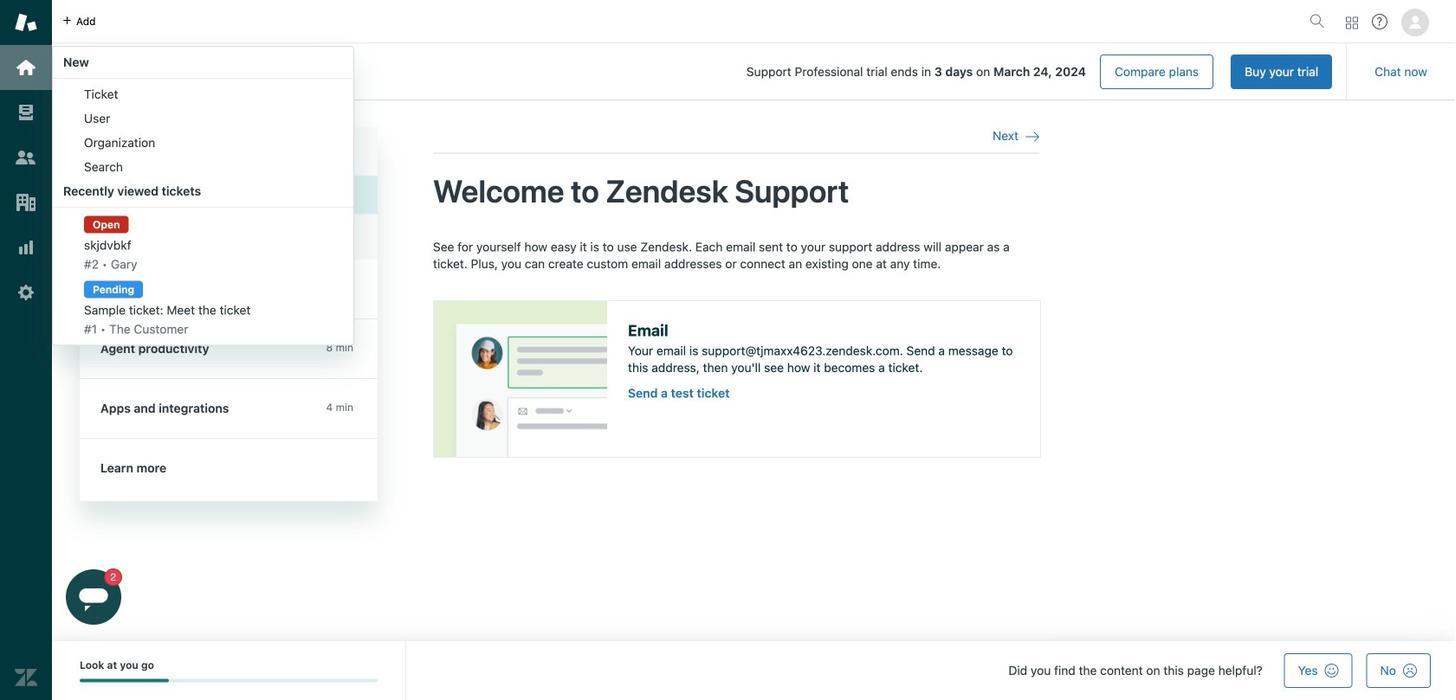 Task type: vqa. For each thing, say whether or not it's contained in the screenshot.
Tabs tab list
no



Task type: locate. For each thing, give the bounding box(es) containing it.
progress bar
[[80, 680, 378, 683]]

get help image
[[1372, 14, 1388, 29]]

3 menu item from the top
[[53, 131, 353, 155]]

heading
[[80, 127, 378, 176]]

tab
[[194, 68, 304, 100]]

reporting image
[[15, 236, 37, 259]]

views image
[[15, 101, 37, 124]]

main element
[[0, 0, 52, 701]]

tab list
[[80, 68, 304, 100]]

1 menu item from the top
[[53, 82, 353, 107]]

zendesk image
[[15, 667, 37, 690]]

menu item
[[53, 82, 353, 107], [53, 107, 353, 131], [53, 131, 353, 155], [53, 155, 353, 179], [53, 211, 353, 277], [53, 277, 353, 342]]

zendesk products image
[[1346, 17, 1358, 29]]

menu
[[52, 46, 354, 346]]



Task type: describe. For each thing, give the bounding box(es) containing it.
organizations image
[[15, 191, 37, 214]]

4 menu item from the top
[[53, 155, 353, 179]]

6 menu item from the top
[[53, 277, 353, 342]]

zendesk support image
[[15, 11, 37, 34]]

customers image
[[15, 146, 37, 169]]

get started image
[[15, 56, 37, 79]]

2 menu item from the top
[[53, 107, 353, 131]]

example of email conversation inside of the ticketing system and the customer is asking the agent about reimbursement policy. image
[[434, 301, 607, 457]]

admin image
[[15, 282, 37, 304]]

March 24, 2024 text field
[[994, 65, 1086, 79]]

5 menu item from the top
[[53, 211, 353, 277]]



